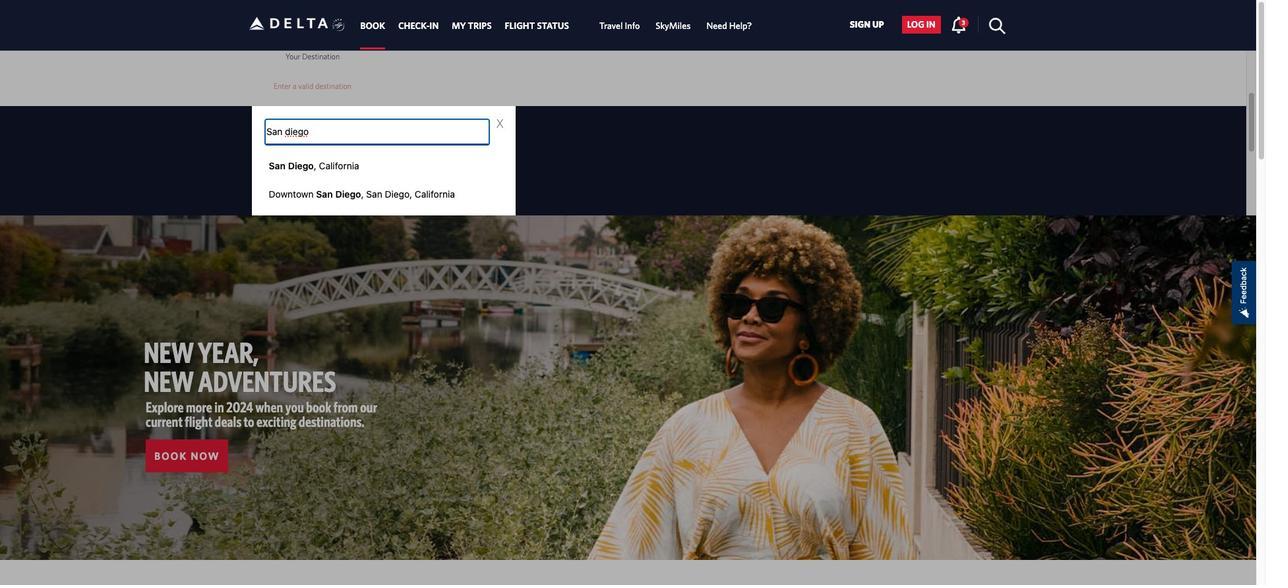 Task type: locate. For each thing, give the bounding box(es) containing it.
log in button
[[902, 16, 941, 34]]

to
[[244, 414, 254, 430]]

our
[[360, 399, 378, 416]]

None date field
[[443, 87, 559, 112], [579, 87, 693, 112], [443, 87, 559, 112], [579, 87, 693, 112]]

book left now
[[154, 451, 187, 463]]

0 horizontal spatial book
[[154, 451, 187, 463]]

book right "skyteam" image
[[361, 21, 385, 31]]

0 vertical spatial book
[[361, 21, 385, 31]]

status
[[537, 21, 569, 31]]

in
[[927, 19, 936, 30], [215, 399, 224, 416]]

new year, new adventures
[[144, 336, 336, 399]]

destinations.
[[299, 414, 365, 430]]

1 vertical spatial in
[[215, 399, 224, 416]]

book for book
[[361, 21, 385, 31]]

in inside explore more in 2024 when you book from our current flight deals to exciting destinations.
[[215, 399, 224, 416]]

my trips link
[[452, 14, 492, 38]]

my trips
[[452, 21, 492, 31]]

travel
[[600, 21, 623, 31]]

travel info
[[600, 21, 640, 31]]

my
[[452, 21, 466, 31]]

1 horizontal spatial book
[[361, 21, 385, 31]]

info
[[625, 21, 640, 31]]

tab list containing book
[[354, 0, 760, 50]]

location
[[257, 74, 368, 111]]

sign up link
[[845, 16, 890, 34]]

tab list
[[354, 0, 760, 50]]

deals
[[215, 414, 242, 430]]

help?
[[730, 21, 752, 31]]

3 link
[[951, 16, 969, 33]]

adventures
[[198, 365, 336, 399]]

new
[[144, 336, 194, 370], [144, 365, 194, 399]]

log in
[[908, 19, 936, 30]]

trips
[[468, 21, 492, 31]]

enter a valid destination
[[274, 145, 352, 154]]

sign up
[[850, 19, 885, 30]]

more
[[186, 399, 212, 416]]

flight status link
[[505, 14, 569, 38]]

explore more in 2024 when you book from our current flight deals to exciting destinations. link
[[146, 399, 378, 430]]

book for book now
[[154, 451, 187, 463]]

1 horizontal spatial in
[[927, 19, 936, 30]]

year,
[[198, 336, 259, 370]]

0 vertical spatial in
[[927, 19, 936, 30]]

book now link
[[146, 440, 229, 473]]

book
[[361, 21, 385, 31], [154, 451, 187, 463]]

2 new from the top
[[144, 365, 194, 399]]

in right more
[[215, 399, 224, 416]]

0 horizontal spatial in
[[215, 399, 224, 416]]

now
[[191, 451, 220, 463]]

skymiles
[[656, 21, 691, 31]]

current
[[146, 414, 183, 430]]

1 vertical spatial book
[[154, 451, 187, 463]]

in right log
[[927, 19, 936, 30]]



Task type: describe. For each thing, give the bounding box(es) containing it.
check-in
[[399, 21, 439, 31]]

valid
[[298, 145, 314, 154]]

check-in link
[[399, 14, 439, 38]]

explore
[[146, 399, 184, 416]]

flight status
[[505, 21, 569, 31]]

a
[[293, 145, 297, 154]]

from
[[334, 399, 358, 416]]

book now
[[154, 451, 220, 463]]

destination
[[302, 115, 340, 125]]

delta air lines image
[[249, 3, 328, 44]]

need
[[707, 21, 728, 31]]

need help? link
[[707, 14, 752, 38]]

3
[[962, 18, 966, 26]]

up
[[873, 19, 885, 30]]

log
[[908, 19, 925, 30]]

travel info link
[[600, 14, 640, 38]]

1 new from the top
[[144, 336, 194, 370]]

check-
[[399, 21, 430, 31]]

in inside the log in button
[[927, 19, 936, 30]]

sign
[[850, 19, 871, 30]]

flight
[[505, 21, 535, 31]]

2024
[[226, 399, 253, 416]]

need help?
[[707, 21, 752, 31]]

location your destination
[[257, 74, 368, 125]]

book link
[[361, 14, 385, 38]]

book
[[306, 399, 332, 416]]

in
[[430, 21, 439, 31]]

your
[[286, 115, 300, 125]]

flight
[[185, 414, 213, 430]]

explore more in 2024 when you book from our current flight deals to exciting destinations.
[[146, 399, 378, 430]]

skymiles link
[[656, 14, 691, 38]]

when
[[256, 399, 283, 416]]

skyteam image
[[332, 5, 345, 46]]

City or Location text field
[[265, 183, 490, 209]]

you
[[286, 399, 304, 416]]

destination
[[315, 145, 352, 154]]

exciting
[[257, 414, 297, 430]]

enter
[[274, 145, 291, 154]]



Task type: vqa. For each thing, say whether or not it's contained in the screenshot.
text box
no



